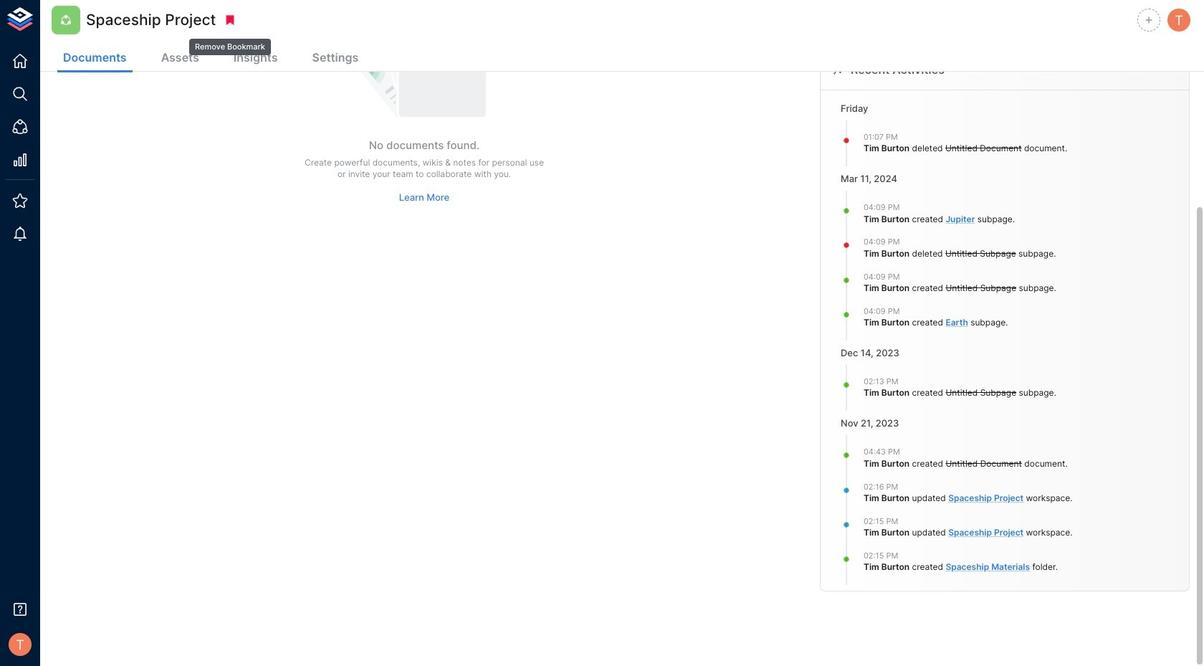 Task type: locate. For each thing, give the bounding box(es) containing it.
tooltip
[[188, 29, 272, 57]]



Task type: describe. For each thing, give the bounding box(es) containing it.
remove bookmark image
[[224, 14, 237, 27]]



Task type: vqa. For each thing, say whether or not it's contained in the screenshot.
Remove Bookmark image
yes



